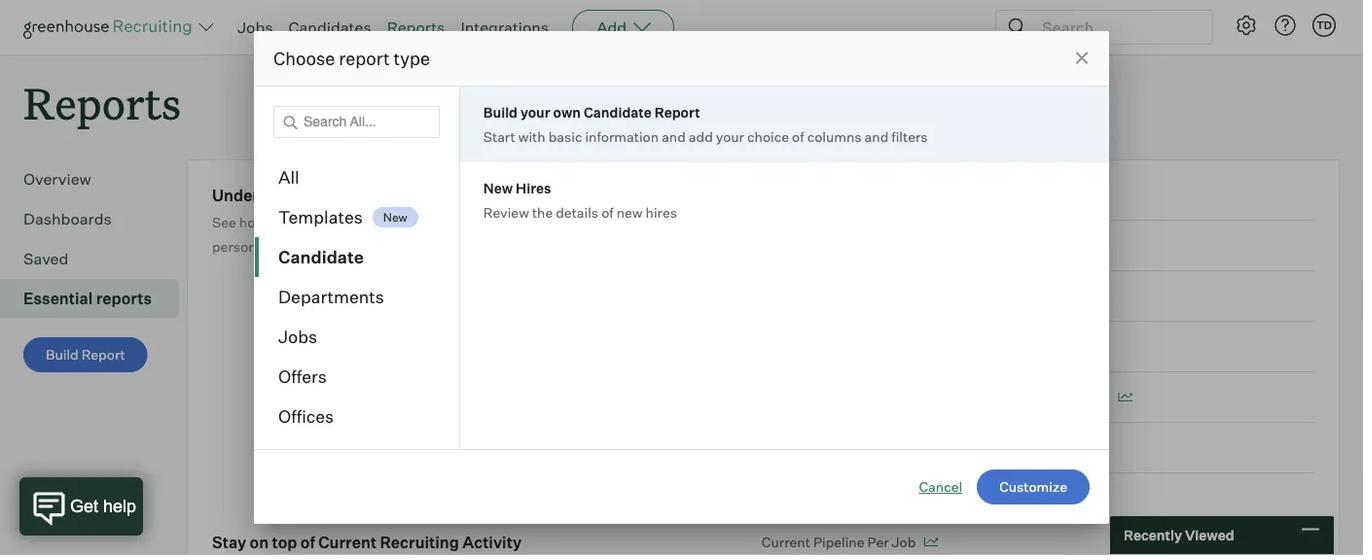 Task type: vqa. For each thing, say whether or not it's contained in the screenshot.
Include
no



Task type: locate. For each thing, give the bounding box(es) containing it.
1 horizontal spatial report
[[655, 104, 700, 121]]

new
[[484, 180, 513, 197], [383, 210, 408, 225]]

jobs left candidates
[[238, 18, 273, 37]]

1 vertical spatial to
[[798, 440, 811, 457]]

0 vertical spatial goal
[[305, 186, 340, 205]]

2 horizontal spatial icon chart image
[[1118, 393, 1133, 403]]

current
[[319, 533, 377, 553], [762, 534, 811, 551]]

to left schedule
[[798, 389, 811, 406]]

all
[[278, 167, 300, 188]]

your right add at the top of the page
[[716, 128, 745, 145]]

0 horizontal spatial build
[[46, 347, 79, 364]]

0 horizontal spatial goal
[[305, 186, 340, 205]]

2 time from the top
[[762, 440, 795, 457]]

1 vertical spatial own
[[632, 214, 659, 231]]

choose
[[274, 47, 335, 69]]

candidate right "available"
[[938, 389, 1003, 406]]

icon chart image for current pipeline per job
[[924, 538, 939, 548]]

1 horizontal spatial candidate
[[584, 104, 652, 121]]

1 vertical spatial attainment
[[1038, 389, 1110, 406]]

goal up 'templates'
[[305, 186, 340, 205]]

0 vertical spatial icon chart image
[[1118, 393, 1133, 403]]

your up with
[[521, 104, 551, 121]]

candidates
[[289, 18, 371, 37]]

choice
[[748, 128, 790, 145]]

0 horizontal spatial your
[[521, 104, 551, 121]]

and left team
[[271, 238, 295, 255]]

start
[[484, 128, 516, 145]]

time
[[762, 389, 795, 406], [762, 440, 795, 457]]

2 vertical spatial icon chart image
[[924, 538, 939, 548]]

viewed
[[1186, 528, 1235, 545]]

1 vertical spatial your
[[716, 128, 745, 145]]

time to approve offer goal attainment
[[762, 440, 1010, 457]]

dashboards link
[[23, 208, 171, 231]]

goal up customize
[[1006, 389, 1035, 406]]

integrations link
[[461, 18, 549, 37]]

reports down greenhouse recruiting image
[[23, 74, 181, 131]]

2 horizontal spatial of
[[792, 128, 805, 145]]

the
[[532, 204, 553, 221]]

jobs
[[238, 18, 273, 37], [278, 327, 317, 348]]

1 vertical spatial new
[[383, 210, 408, 225]]

report inside 'build your own candidate report start with basic information and add your choice of columns and filters'
[[655, 104, 700, 121]]

essential reports link
[[23, 287, 171, 311]]

1 vertical spatial of
[[602, 204, 614, 221]]

build for build report
[[46, 347, 79, 364]]

0 vertical spatial own
[[553, 104, 581, 121]]

1 to from the top
[[798, 389, 811, 406]]

information
[[585, 128, 659, 145]]

report inside button
[[81, 347, 125, 364]]

0 vertical spatial attainment
[[375, 186, 461, 205]]

1 horizontal spatial goal
[[905, 440, 935, 457]]

new for new
[[383, 210, 408, 225]]

candidate
[[584, 104, 652, 121], [278, 247, 364, 268], [938, 389, 1003, 406]]

build up start
[[484, 104, 518, 121]]

0 horizontal spatial candidate
[[278, 247, 364, 268]]

2 horizontal spatial goal
[[1006, 389, 1035, 406]]

0 horizontal spatial icon chart image
[[924, 538, 939, 548]]

1 vertical spatial icon chart image
[[1017, 444, 1032, 453]]

available
[[876, 389, 935, 406]]

1 vertical spatial jobs
[[278, 327, 317, 348]]

0 horizontal spatial own
[[553, 104, 581, 121]]

new up development
[[383, 210, 408, 225]]

new up review
[[484, 180, 513, 197]]

Search text field
[[1038, 13, 1195, 41]]

of right top
[[301, 533, 315, 553]]

0 vertical spatial report
[[655, 104, 700, 121]]

per
[[868, 534, 889, 551]]

0 vertical spatial to
[[798, 389, 811, 406]]

accomplishing
[[446, 214, 539, 231]]

build
[[484, 104, 518, 121], [46, 347, 79, 364]]

0 horizontal spatial attainment
[[375, 186, 461, 205]]

and left filters
[[865, 128, 889, 145]]

to
[[798, 389, 811, 406], [798, 440, 811, 457]]

and right defining
[[419, 214, 443, 231]]

report
[[655, 104, 700, 121], [81, 347, 125, 364]]

reports up type
[[387, 18, 445, 37]]

1 horizontal spatial new
[[484, 180, 513, 197]]

dashboards
[[23, 209, 112, 229]]

offices
[[278, 406, 334, 428]]

reports
[[96, 289, 152, 309]]

type
[[394, 47, 430, 69]]

0 horizontal spatial of
[[301, 533, 315, 553]]

2 vertical spatial attainment
[[938, 440, 1010, 457]]

new for new hires review the details of new hires
[[484, 180, 513, 197]]

time left approve
[[762, 440, 795, 457]]

0 vertical spatial reports
[[387, 18, 445, 37]]

new hires review the details of new hires
[[484, 180, 677, 221]]

cancel
[[919, 479, 963, 496]]

report down essential reports link
[[81, 347, 125, 364]]

build inside button
[[46, 347, 79, 364]]

0 vertical spatial jobs
[[238, 18, 273, 37]]

candidate up information
[[584, 104, 652, 121]]

1 vertical spatial goal
[[1006, 389, 1035, 406]]

1 vertical spatial time
[[762, 440, 795, 457]]

add
[[597, 18, 627, 37]]

1 vertical spatial candidate
[[278, 247, 364, 268]]

1 time from the top
[[762, 389, 795, 406]]

add
[[689, 128, 713, 145]]

build your own candidate report start with basic information and add your choice of columns and filters
[[484, 104, 928, 145]]

basic
[[549, 128, 583, 145]]

0 horizontal spatial reports
[[23, 74, 181, 131]]

goal
[[305, 186, 340, 205], [1006, 389, 1035, 406], [905, 440, 935, 457]]

configure image
[[1235, 14, 1259, 37]]

recently viewed
[[1124, 528, 1235, 545]]

1 horizontal spatial jobs
[[278, 327, 317, 348]]

saved
[[23, 249, 68, 269]]

icon chart image
[[1118, 393, 1133, 403], [1017, 444, 1032, 453], [924, 538, 939, 548]]

goal right offer
[[905, 440, 935, 457]]

0 horizontal spatial new
[[383, 210, 408, 225]]

1 horizontal spatial attainment
[[938, 440, 1010, 457]]

stay
[[212, 533, 247, 553]]

how
[[239, 214, 266, 231]]

report up add at the top of the page
[[655, 104, 700, 121]]

1 horizontal spatial build
[[484, 104, 518, 121]]

recruiting
[[380, 533, 459, 553]]

of right choice
[[792, 128, 805, 145]]

new inside new hires review the details of new hires
[[484, 180, 513, 197]]

top
[[272, 533, 297, 553]]

reports
[[387, 18, 445, 37], [23, 74, 181, 131]]

and
[[662, 128, 686, 145], [865, 128, 889, 145], [343, 186, 371, 205], [419, 214, 443, 231], [271, 238, 295, 255]]

0 horizontal spatial jobs
[[238, 18, 273, 37]]

1 horizontal spatial of
[[602, 204, 614, 221]]

1 vertical spatial report
[[81, 347, 125, 364]]

2 vertical spatial goal
[[905, 440, 935, 457]]

jobs up the offers
[[278, 327, 317, 348]]

time for time to approve offer goal attainment
[[762, 440, 795, 457]]

on
[[250, 533, 269, 553]]

own up "basic"
[[553, 104, 581, 121]]

time left schedule
[[762, 389, 795, 406]]

2 vertical spatial of
[[301, 533, 315, 553]]

1 horizontal spatial own
[[632, 214, 659, 231]]

goals
[[542, 214, 577, 231]]

2 horizontal spatial attainment
[[1038, 389, 1110, 406]]

candidate down individuals
[[278, 247, 364, 268]]

0 vertical spatial candidate
[[584, 104, 652, 121]]

0 vertical spatial time
[[762, 389, 795, 406]]

current left the pipeline
[[762, 534, 811, 551]]

own
[[553, 104, 581, 121], [632, 214, 659, 231]]

their
[[600, 214, 630, 231]]

2 to from the top
[[798, 440, 811, 457]]

with
[[519, 128, 546, 145]]

current right top
[[319, 533, 377, 553]]

attainment
[[375, 186, 461, 205], [1038, 389, 1110, 406], [938, 440, 1010, 457]]

icon chart image for time to schedule available candidate goal attainment
[[1118, 393, 1133, 403]]

2 horizontal spatial candidate
[[938, 389, 1003, 406]]

build inside 'build your own candidate report start with basic information and add your choice of columns and filters'
[[484, 104, 518, 121]]

of right for on the top of page
[[602, 204, 614, 221]]

report
[[339, 47, 390, 69]]

1 vertical spatial build
[[46, 347, 79, 364]]

build down essential
[[46, 347, 79, 364]]

0 horizontal spatial report
[[81, 347, 125, 364]]

1 horizontal spatial icon chart image
[[1017, 444, 1032, 453]]

0 vertical spatial of
[[792, 128, 805, 145]]

review
[[484, 204, 529, 221]]

own right their
[[632, 214, 659, 231]]

development
[[333, 238, 417, 255]]

0 vertical spatial build
[[484, 104, 518, 121]]

attainment inside understand goal and attainment metrics see how individuals are defining and accomplishing goals for their own personal and team development
[[375, 186, 461, 205]]

activity
[[463, 533, 522, 553]]

to left approve
[[798, 440, 811, 457]]

1 horizontal spatial reports
[[387, 18, 445, 37]]

team
[[298, 238, 330, 255]]

essential
[[23, 289, 93, 309]]

your
[[521, 104, 551, 121], [716, 128, 745, 145]]

0 vertical spatial new
[[484, 180, 513, 197]]



Task type: describe. For each thing, give the bounding box(es) containing it.
build report button
[[23, 338, 148, 373]]

overview
[[23, 170, 91, 189]]

goal inside understand goal and attainment metrics see how individuals are defining and accomplishing goals for their own personal and team development
[[305, 186, 340, 205]]

jobs inside choose report type dialog
[[278, 327, 317, 348]]

see
[[212, 214, 236, 231]]

reports link
[[387, 18, 445, 37]]

understand goal and attainment metrics see how individuals are defining and accomplishing goals for their own personal and team development
[[212, 186, 659, 255]]

choose report type
[[274, 47, 430, 69]]

offer
[[871, 440, 902, 457]]

individuals
[[269, 214, 338, 231]]

pipeline
[[814, 534, 865, 551]]

of inside 'build your own candidate report start with basic information and add your choice of columns and filters'
[[792, 128, 805, 145]]

saved link
[[23, 247, 171, 271]]

overview link
[[23, 168, 171, 191]]

departments
[[278, 287, 384, 308]]

for
[[580, 214, 597, 231]]

templates
[[278, 207, 363, 228]]

choose report type dialog
[[254, 31, 1110, 556]]

0 vertical spatial your
[[521, 104, 551, 121]]

own inside understand goal and attainment metrics see how individuals are defining and accomplishing goals for their own personal and team development
[[632, 214, 659, 231]]

and up "are"
[[343, 186, 371, 205]]

details
[[556, 204, 599, 221]]

hires
[[516, 180, 551, 197]]

build report
[[46, 347, 125, 364]]

hires
[[646, 204, 677, 221]]

icon chart image for time to approve offer goal attainment
[[1017, 444, 1032, 453]]

are
[[341, 214, 361, 231]]

offers
[[278, 366, 327, 388]]

td
[[1317, 18, 1333, 32]]

td button
[[1309, 10, 1340, 41]]

customize
[[1000, 479, 1068, 496]]

essential reports
[[23, 289, 152, 309]]

metrics
[[464, 186, 521, 205]]

new
[[617, 204, 643, 221]]

time for time to schedule available candidate goal attainment
[[762, 389, 795, 406]]

2 vertical spatial candidate
[[938, 389, 1003, 406]]

to for schedule
[[798, 389, 811, 406]]

to for approve
[[798, 440, 811, 457]]

personal
[[212, 238, 268, 255]]

add button
[[572, 10, 675, 45]]

columns
[[808, 128, 862, 145]]

defining
[[364, 214, 416, 231]]

jobs link
[[238, 18, 273, 37]]

1 horizontal spatial your
[[716, 128, 745, 145]]

Search All... text field
[[274, 106, 440, 138]]

stay on top of current recruiting activity
[[212, 533, 522, 553]]

recently
[[1124, 528, 1183, 545]]

filters
[[892, 128, 928, 145]]

customize button
[[977, 470, 1090, 505]]

time to schedule available candidate goal attainment
[[762, 389, 1110, 406]]

candidates link
[[289, 18, 371, 37]]

1 horizontal spatial current
[[762, 534, 811, 551]]

job
[[892, 534, 916, 551]]

1 vertical spatial reports
[[23, 74, 181, 131]]

candidate inside 'build your own candidate report start with basic information and add your choice of columns and filters'
[[584, 104, 652, 121]]

approve
[[814, 440, 868, 457]]

integrations
[[461, 18, 549, 37]]

td button
[[1313, 14, 1336, 37]]

build for build your own candidate report start with basic information and add your choice of columns and filters
[[484, 104, 518, 121]]

current pipeline per job
[[762, 534, 916, 551]]

schedule
[[814, 389, 874, 406]]

openings
[[278, 446, 356, 468]]

and left add at the top of the page
[[662, 128, 686, 145]]

of inside new hires review the details of new hires
[[602, 204, 614, 221]]

0 horizontal spatial current
[[319, 533, 377, 553]]

own inside 'build your own candidate report start with basic information and add your choice of columns and filters'
[[553, 104, 581, 121]]

cancel link
[[919, 478, 963, 497]]

understand
[[212, 186, 302, 205]]

greenhouse recruiting image
[[23, 16, 199, 39]]



